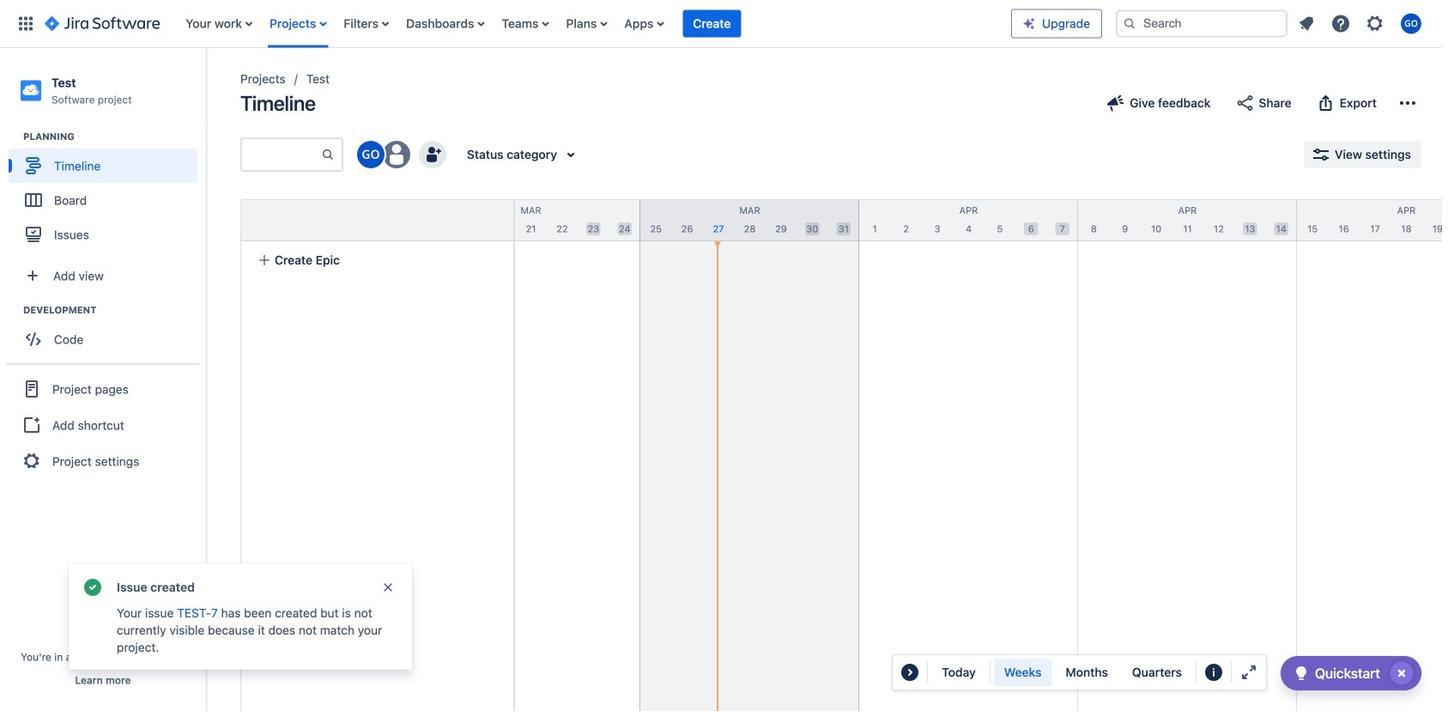 Task type: vqa. For each thing, say whether or not it's contained in the screenshot.
3rd column header from right
yes



Task type: locate. For each thing, give the bounding box(es) containing it.
1 column header from the left
[[203, 200, 422, 240]]

column header
[[203, 200, 422, 240], [422, 200, 641, 240], [641, 200, 860, 240], [860, 200, 1079, 240], [1079, 200, 1298, 240], [1298, 200, 1443, 240]]

enter full screen image
[[1239, 662, 1260, 683]]

dismiss image
[[381, 581, 395, 594]]

banner
[[0, 0, 1443, 48]]

0 horizontal spatial list
[[177, 0, 1012, 48]]

Search field
[[1117, 10, 1288, 37]]

list item
[[683, 0, 742, 48]]

success image
[[82, 577, 103, 598]]

3 column header from the left
[[641, 200, 860, 240]]

heading for development image
[[23, 303, 205, 317]]

add people image
[[423, 144, 443, 165]]

heading
[[23, 130, 205, 144], [23, 303, 205, 317]]

list
[[177, 0, 1012, 48], [1292, 8, 1433, 39]]

None search field
[[1117, 10, 1288, 37]]

row
[[241, 200, 514, 241]]

export icon image
[[1316, 93, 1337, 113]]

notifications image
[[1297, 13, 1317, 34]]

1 vertical spatial heading
[[23, 303, 205, 317]]

appswitcher icon image
[[15, 13, 36, 34]]

settings image
[[1366, 13, 1386, 34]]

dismiss quickstart image
[[1389, 660, 1416, 687]]

row group inside timeline grid
[[240, 199, 514, 241]]

sidebar navigation image
[[187, 69, 225, 103]]

4 column header from the left
[[860, 200, 1079, 240]]

6 column header from the left
[[1298, 200, 1443, 240]]

group
[[9, 130, 205, 257], [9, 303, 205, 362], [7, 363, 199, 485], [994, 659, 1193, 686]]

jira software image
[[45, 13, 160, 34], [45, 13, 160, 34]]

row inside timeline grid
[[241, 200, 514, 241]]

row group
[[240, 199, 514, 241]]

1 heading from the top
[[23, 130, 205, 144]]

Search timeline text field
[[242, 139, 321, 170]]

sidebar element
[[0, 48, 206, 711]]

2 heading from the top
[[23, 303, 205, 317]]

timeline grid
[[203, 199, 1443, 711]]

0 vertical spatial heading
[[23, 130, 205, 144]]



Task type: describe. For each thing, give the bounding box(es) containing it.
2 column header from the left
[[422, 200, 641, 240]]

your profile and settings image
[[1402, 13, 1422, 34]]

1 horizontal spatial list
[[1292, 8, 1433, 39]]

primary element
[[10, 0, 1012, 48]]

5 column header from the left
[[1079, 200, 1298, 240]]

heading for planning "image"
[[23, 130, 205, 144]]

check image
[[1292, 663, 1312, 684]]

search image
[[1123, 17, 1137, 30]]

development image
[[3, 300, 23, 321]]

legend image
[[1204, 662, 1225, 683]]

planning image
[[3, 126, 23, 147]]

help image
[[1331, 13, 1352, 34]]



